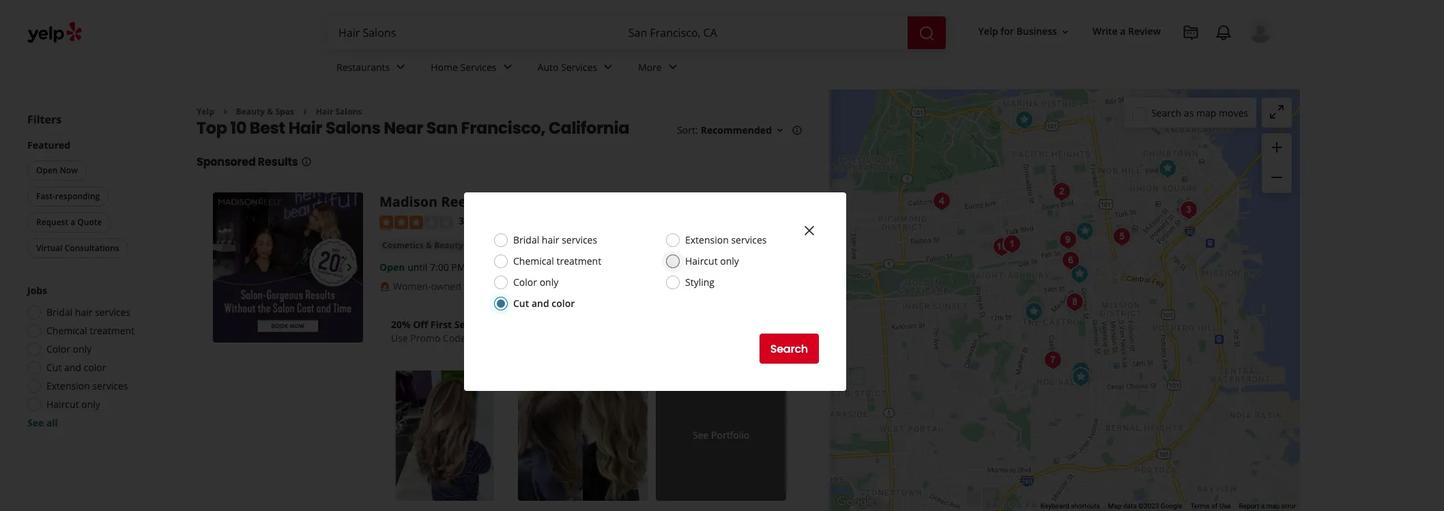 Task type: vqa. For each thing, say whether or not it's contained in the screenshot.
20% to the top
yes



Task type: locate. For each thing, give the bounding box(es) containing it.
1 horizontal spatial services
[[561, 60, 597, 73]]

map region
[[715, 11, 1414, 511]]

0 horizontal spatial extension
[[46, 380, 90, 393]]

1 horizontal spatial 16 info v2 image
[[792, 125, 803, 136]]

color only down hair salons button
[[513, 276, 559, 289]]

1 horizontal spatial and
[[532, 297, 549, 310]]

treatment
[[557, 255, 602, 268], [90, 324, 135, 337]]

extension services
[[686, 234, 767, 246], [46, 380, 128, 393]]

extension up all
[[46, 380, 90, 393]]

b parlor image
[[1061, 289, 1089, 316]]

0 horizontal spatial 24 chevron down v2 image
[[600, 59, 617, 75]]

'newclient20'
[[469, 332, 537, 345]]

yelp left for
[[979, 25, 999, 38]]

1 vertical spatial hair
[[75, 306, 93, 319]]

chemical inside "search" dialog
[[513, 255, 554, 268]]

1 vertical spatial hair salons link
[[501, 239, 553, 253]]

a for request
[[71, 216, 75, 228]]

enzi hair image
[[1020, 298, 1048, 326]]

bridal hair services down bar
[[513, 234, 598, 246]]

20% left off
[[391, 318, 411, 331]]

fast-responding button
[[27, 186, 109, 207]]

hair salons button
[[501, 239, 553, 253]]

projects image
[[1183, 25, 1200, 41]]

1 horizontal spatial 16 chevron right v2 image
[[300, 106, 311, 117]]

2 16 chevron right v2 image from the left
[[300, 106, 311, 117]]

bridal down madison reed hair color bar - hayes valley
[[513, 234, 540, 246]]

see for see all
[[27, 417, 44, 429]]

results
[[258, 155, 298, 170]]

open left now
[[36, 165, 58, 176]]

map right as
[[1197, 106, 1217, 119]]

see left portfolio
[[693, 429, 709, 442]]

0 vertical spatial valley
[[631, 193, 672, 211]]

search button
[[760, 334, 819, 364]]

0 horizontal spatial bridal
[[46, 306, 73, 319]]

yelp for yelp for business
[[979, 25, 999, 38]]

0 vertical spatial color
[[552, 297, 575, 310]]

expand map image
[[1269, 104, 1286, 120]]

haircut only up all
[[46, 398, 100, 411]]

women-owned & operated
[[393, 280, 514, 293]]

0 vertical spatial cut
[[513, 297, 529, 310]]

color only inside "search" dialog
[[513, 276, 559, 289]]

hair
[[316, 106, 333, 117], [289, 117, 322, 140], [479, 193, 508, 211], [504, 240, 521, 251]]

color down hair salons button
[[513, 276, 537, 289]]

0 horizontal spatial open
[[36, 165, 58, 176]]

0 vertical spatial hair
[[542, 234, 560, 246]]

1 horizontal spatial cut
[[513, 297, 529, 310]]

beauty & spas
[[236, 106, 294, 117]]

0 vertical spatial hair salons link
[[316, 106, 362, 117]]

0 vertical spatial and
[[532, 297, 549, 310]]

cut and color up all
[[46, 361, 106, 374]]

0 vertical spatial yelp
[[979, 25, 999, 38]]

& inside cosmetics & beauty supply button
[[426, 240, 432, 251]]

1 horizontal spatial bridal
[[513, 234, 540, 246]]

hair salons
[[316, 106, 362, 117], [504, 240, 550, 251]]

services for auto services
[[561, 60, 597, 73]]

16 chevron right v2 image right yelp link
[[220, 106, 231, 117]]

0 vertical spatial use
[[391, 332, 408, 345]]

hair salons link
[[316, 106, 362, 117], [501, 239, 553, 253]]

open up 16 women owned v2 icon
[[380, 261, 405, 274]]

0 horizontal spatial treatment
[[90, 324, 135, 337]]

report
[[1240, 503, 1260, 510]]

use left promo
[[391, 332, 408, 345]]

24 verified filled v2 image
[[558, 238, 574, 254]]

cut
[[513, 297, 529, 310], [46, 361, 62, 374]]

open for open until 7:00 pm
[[380, 261, 405, 274]]

services for home services
[[461, 60, 497, 73]]

1 horizontal spatial search
[[1152, 106, 1182, 119]]

little sparrow salon & barber image
[[999, 231, 1026, 258]]

1 horizontal spatial hair
[[542, 234, 560, 246]]

1 horizontal spatial haircut
[[686, 255, 718, 268]]

chemical treatment inside "search" dialog
[[513, 255, 602, 268]]

david james image
[[1055, 227, 1082, 254]]

error
[[1282, 503, 1297, 510]]

color down jobs
[[46, 343, 70, 356]]

see left all
[[27, 417, 44, 429]]

0 horizontal spatial a
[[71, 216, 75, 228]]

a left quote
[[71, 216, 75, 228]]

search for search
[[771, 341, 808, 357]]

1 horizontal spatial valley
[[696, 240, 722, 253]]

0 horizontal spatial cut
[[46, 361, 62, 374]]

0 vertical spatial hayes
[[586, 193, 627, 211]]

0 horizontal spatial hayes
[[586, 193, 627, 211]]

1 24 chevron down v2 image from the left
[[393, 59, 409, 75]]

1 16 chevron right v2 image from the left
[[220, 106, 231, 117]]

adrian elwell image
[[1154, 155, 1182, 182]]

haircut up all
[[46, 398, 79, 411]]

reed
[[441, 193, 475, 211]]

chemical treatment down 24 verified filled v2 image
[[513, 255, 602, 268]]

1 services from the left
[[461, 60, 497, 73]]

hair right the supply
[[504, 240, 521, 251]]

salon baobao image
[[1066, 261, 1094, 288]]

& left save
[[539, 332, 546, 345]]

0 horizontal spatial yelp
[[197, 106, 214, 117]]

24 chevron down v2 image right auto services
[[600, 59, 617, 75]]

hair down virtual consultations button
[[75, 306, 93, 319]]

3.2 star rating image
[[380, 216, 453, 229]]

until
[[408, 261, 428, 274]]

chemical down jobs
[[46, 324, 87, 337]]

auto services link
[[527, 49, 628, 89]]

24 chevron down v2 image for more
[[665, 59, 681, 75]]

yelp inside 'button'
[[979, 25, 999, 38]]

beauty left spas
[[236, 106, 265, 117]]

1 vertical spatial color only
[[46, 343, 92, 356]]

a right the report
[[1262, 503, 1265, 510]]

services
[[562, 234, 598, 246], [732, 234, 767, 246], [95, 306, 131, 319], [92, 380, 128, 393]]

shortcuts
[[1071, 503, 1100, 510]]

0 horizontal spatial cut and color
[[46, 361, 106, 374]]

1 vertical spatial treatment
[[90, 324, 135, 337]]

search dialog
[[0, 0, 1445, 511]]

open for open now
[[36, 165, 58, 176]]

20% right save
[[572, 332, 591, 345]]

color left bar
[[511, 193, 547, 211]]

services right auto
[[561, 60, 597, 73]]

keyboard
[[1041, 503, 1070, 510]]

0 horizontal spatial extension services
[[46, 380, 128, 393]]

near
[[384, 117, 423, 140]]

extension services up the styling
[[686, 234, 767, 246]]

1 horizontal spatial see
[[693, 429, 709, 442]]

2 24 chevron down v2 image from the left
[[500, 59, 516, 75]]

yelp left '10'
[[197, 106, 214, 117]]

0 horizontal spatial search
[[771, 341, 808, 357]]

0 vertical spatial hair salons
[[316, 106, 362, 117]]

16 chevron right v2 image for hair salons
[[300, 106, 311, 117]]

-
[[578, 193, 582, 211]]

16 info v2 image right results
[[301, 157, 312, 168]]

0 horizontal spatial haircut only
[[46, 398, 100, 411]]

24 chevron down v2 image inside home services link
[[500, 59, 516, 75]]

0 vertical spatial a
[[1121, 25, 1126, 38]]

24 chevron down v2 image inside more link
[[665, 59, 681, 75]]

use right of
[[1220, 503, 1232, 510]]

1 horizontal spatial hair salons link
[[501, 239, 553, 253]]

hair right reed
[[479, 193, 508, 211]]

bridal hair services inside "search" dialog
[[513, 234, 598, 246]]

chemical treatment down jobs
[[46, 324, 135, 337]]

0 horizontal spatial color only
[[46, 343, 92, 356]]

lisa's lash image
[[1068, 364, 1095, 391]]

hair inside button
[[504, 240, 521, 251]]

0 horizontal spatial hair salons
[[316, 106, 362, 117]]

0 horizontal spatial use
[[391, 332, 408, 345]]

20%
[[391, 318, 411, 331], [572, 332, 591, 345]]

extension services up all
[[46, 380, 128, 393]]

0 vertical spatial map
[[1197, 106, 1217, 119]]

1 vertical spatial haircut only
[[46, 398, 100, 411]]

cut and color down '16 certified professionals v2' image
[[513, 297, 575, 310]]

1 vertical spatial bridal
[[46, 306, 73, 319]]

color only down jobs
[[46, 343, 92, 356]]

see all
[[27, 417, 58, 429]]

0 horizontal spatial chemical
[[46, 324, 87, 337]]

spas
[[275, 106, 294, 117]]

1 vertical spatial beauty
[[434, 240, 463, 251]]

home services link
[[420, 49, 527, 89]]

now
[[60, 165, 78, 176]]

report a map error
[[1240, 503, 1297, 510]]

chemical down hair salons button
[[513, 255, 554, 268]]

hayes valley
[[667, 240, 722, 253]]

1 horizontal spatial open
[[380, 261, 405, 274]]

0 horizontal spatial 16 chevron right v2 image
[[220, 106, 231, 117]]

0 vertical spatial haircut only
[[686, 255, 739, 268]]

1 vertical spatial 20%
[[572, 332, 591, 345]]

2 services from the left
[[561, 60, 597, 73]]

0 vertical spatial chemical
[[513, 255, 554, 268]]

16 chevron right v2 image right spas
[[300, 106, 311, 117]]

user actions element
[[968, 17, 1293, 101]]

2 24 chevron down v2 image from the left
[[665, 59, 681, 75]]

hayes up the styling
[[667, 240, 694, 253]]

1 vertical spatial chemical
[[46, 324, 87, 337]]

jobs
[[27, 284, 47, 297]]

map left error
[[1267, 503, 1281, 510]]

1 vertical spatial map
[[1267, 503, 1281, 510]]

hair
[[542, 234, 560, 246], [75, 306, 93, 319]]

24 chevron down v2 image inside auto services link
[[600, 59, 617, 75]]

for
[[1001, 25, 1015, 38]]

16 info v2 image
[[792, 125, 803, 136], [301, 157, 312, 168]]

extension
[[686, 234, 729, 246], [46, 380, 90, 393]]

24 chevron down v2 image inside restaurants link
[[393, 59, 409, 75]]

services right home
[[461, 60, 497, 73]]

consultations
[[65, 242, 119, 254]]

0 horizontal spatial and
[[64, 361, 81, 374]]

beauty up the 7:00
[[434, 240, 463, 251]]

extension up the styling
[[686, 234, 729, 246]]

& up open until 7:00 pm
[[426, 240, 432, 251]]

hair inside "search" dialog
[[542, 234, 560, 246]]

see
[[27, 417, 44, 429], [693, 429, 709, 442]]

24 chevron down v2 image for home services
[[500, 59, 516, 75]]

map for moves
[[1197, 106, 1217, 119]]

search inside button
[[771, 341, 808, 357]]

zoom in image
[[1269, 139, 1286, 155]]

0 vertical spatial haircut
[[686, 255, 718, 268]]

1 horizontal spatial bridal hair services
[[513, 234, 598, 246]]

open inside open now button
[[36, 165, 58, 176]]

salons left 24 verified filled v2 image
[[523, 240, 550, 251]]

hong kong mona hair studio image
[[928, 188, 956, 215]]

0 vertical spatial cut and color
[[513, 297, 575, 310]]

0 horizontal spatial 16 info v2 image
[[301, 157, 312, 168]]

1 vertical spatial chemical treatment
[[46, 324, 135, 337]]

cut up all
[[46, 361, 62, 374]]

hair salons link down restaurants
[[316, 106, 362, 117]]

24 chevron down v2 image
[[600, 59, 617, 75], [665, 59, 681, 75]]

1 horizontal spatial extension
[[686, 234, 729, 246]]

previous image
[[218, 260, 235, 276]]

as
[[1185, 106, 1194, 119]]

and inside "search" dialog
[[532, 297, 549, 310]]

24 chevron down v2 image right restaurants
[[393, 59, 409, 75]]

0 vertical spatial treatment
[[557, 255, 602, 268]]

write a review link
[[1088, 19, 1167, 44]]

only
[[721, 255, 739, 268], [540, 276, 559, 289], [73, 343, 92, 356], [81, 398, 100, 411]]

valley up the styling
[[696, 240, 722, 253]]

cosmetics
[[382, 240, 424, 251]]

None search field
[[328, 16, 949, 49]]

1 horizontal spatial map
[[1267, 503, 1281, 510]]

valley up license at the top left of the page
[[631, 193, 672, 211]]

open now
[[36, 165, 78, 176]]

and inside option group
[[64, 361, 81, 374]]

0 vertical spatial open
[[36, 165, 58, 176]]

use
[[391, 332, 408, 345], [1220, 503, 1232, 510]]

hair salons down restaurants
[[316, 106, 362, 117]]

1 vertical spatial search
[[771, 341, 808, 357]]

1 horizontal spatial use
[[1220, 503, 1232, 510]]

1 vertical spatial open
[[380, 261, 405, 274]]

madison
[[380, 193, 438, 211]]

2 horizontal spatial a
[[1262, 503, 1265, 510]]

steel + lacquer image
[[1109, 223, 1136, 251]]

save
[[549, 332, 569, 345]]

request a quote button
[[27, 212, 111, 233]]

open
[[36, 165, 58, 176], [380, 261, 405, 274]]

keyboard shortcuts
[[1041, 503, 1100, 510]]

haircut down hayes valley in the left top of the page
[[686, 255, 718, 268]]

1 horizontal spatial chemical
[[513, 255, 554, 268]]

& down the pm
[[464, 280, 471, 293]]

beauty & spas link
[[236, 106, 294, 117]]

sort:
[[677, 124, 698, 137]]

certified professionals
[[545, 280, 645, 293]]

1 vertical spatial yelp
[[197, 106, 214, 117]]

business categories element
[[326, 49, 1273, 89]]

cut down operated
[[513, 297, 529, 310]]

option group
[[23, 284, 169, 430]]

hair salons link left 24 verified filled v2 image
[[501, 239, 553, 253]]

24 chevron down v2 image right more
[[665, 59, 681, 75]]

cut and color inside "search" dialog
[[513, 297, 575, 310]]

0 vertical spatial search
[[1152, 106, 1182, 119]]

0 vertical spatial bridal hair services
[[513, 234, 598, 246]]

24 chevron down v2 image
[[393, 59, 409, 75], [500, 59, 516, 75]]

google image
[[834, 494, 879, 511]]

pm
[[452, 261, 466, 274]]

cut inside "search" dialog
[[513, 297, 529, 310]]

0 horizontal spatial valley
[[631, 193, 672, 211]]

salt salon image
[[988, 234, 1016, 261]]

google
[[1161, 503, 1183, 510]]

1 vertical spatial cut
[[46, 361, 62, 374]]

notifications image
[[1216, 25, 1232, 41]]

1 24 chevron down v2 image from the left
[[600, 59, 617, 75]]

yelp for yelp link
[[197, 106, 214, 117]]

a right write
[[1121, 25, 1126, 38]]

24 chevron down v2 image left auto
[[500, 59, 516, 75]]

0 vertical spatial 16 info v2 image
[[792, 125, 803, 136]]

request a quote
[[36, 216, 102, 228]]

california
[[549, 117, 630, 140]]

2 vertical spatial color
[[46, 343, 70, 356]]

hayes right -
[[586, 193, 627, 211]]

salons left near
[[326, 117, 381, 140]]

lombard beauty salon image
[[1011, 107, 1038, 134]]

all
[[46, 417, 58, 429]]

and
[[532, 297, 549, 310], [64, 361, 81, 374]]

haircut only down hayes valley in the left top of the page
[[686, 255, 739, 268]]

services
[[461, 60, 497, 73], [561, 60, 597, 73]]

1 horizontal spatial color
[[552, 297, 575, 310]]

responding
[[55, 191, 100, 202]]

0 horizontal spatial color
[[84, 361, 106, 374]]

write a review
[[1093, 25, 1161, 38]]

bridal hair services down jobs
[[46, 306, 131, 319]]

filters
[[27, 112, 62, 127]]

1 vertical spatial 16 info v2 image
[[301, 157, 312, 168]]

0 vertical spatial chemical treatment
[[513, 255, 602, 268]]

top 10 best hair salons near san francisco, california
[[197, 117, 630, 140]]

1 horizontal spatial color only
[[513, 276, 559, 289]]

group
[[1263, 133, 1293, 193]]

hair down bar
[[542, 234, 560, 246]]

color
[[552, 297, 575, 310], [84, 361, 106, 374]]

bridal inside "search" dialog
[[513, 234, 540, 246]]

a inside button
[[71, 216, 75, 228]]

virtual
[[36, 242, 63, 254]]

verified license button
[[580, 240, 655, 253]]

madison reed hair color bar - hayes valley image
[[213, 193, 363, 343]]

1 vertical spatial and
[[64, 361, 81, 374]]

1 horizontal spatial 24 chevron down v2 image
[[500, 59, 516, 75]]

16 info v2 image down business categories element
[[792, 125, 803, 136]]

1 horizontal spatial beauty
[[434, 240, 463, 251]]

close image
[[802, 222, 818, 239]]

&
[[267, 106, 273, 117], [426, 240, 432, 251], [464, 280, 471, 293], [539, 332, 546, 345]]

0 horizontal spatial bridal hair services
[[46, 306, 131, 319]]

16 chevron right v2 image
[[220, 106, 231, 117], [300, 106, 311, 117]]

a
[[1121, 25, 1126, 38], [71, 216, 75, 228], [1262, 503, 1265, 510]]

color inside "search" dialog
[[513, 276, 537, 289]]

2 vertical spatial a
[[1262, 503, 1265, 510]]

1 horizontal spatial treatment
[[557, 255, 602, 268]]

cut and color
[[513, 297, 575, 310], [46, 361, 106, 374]]

more
[[638, 60, 662, 73]]

bridal down jobs
[[46, 306, 73, 319]]

search as map moves
[[1152, 106, 1249, 119]]

hair salons left 24 verified filled v2 image
[[504, 240, 550, 251]]

search for search as map moves
[[1152, 106, 1182, 119]]

0 vertical spatial color only
[[513, 276, 559, 289]]

0 vertical spatial color
[[511, 193, 547, 211]]

0 horizontal spatial see
[[27, 417, 44, 429]]



Task type: describe. For each thing, give the bounding box(es) containing it.
see portfolio
[[693, 429, 750, 442]]

a for report
[[1262, 503, 1265, 510]]

hair right best
[[289, 117, 322, 140]]

use inside the 20% off first service use promo code 'newclient20' & save 20%
[[391, 332, 408, 345]]

auto
[[538, 60, 559, 73]]

16 chevron down v2 image
[[1060, 26, 1071, 37]]

next image
[[341, 260, 358, 276]]

terms
[[1191, 503, 1210, 510]]

extension inside "search" dialog
[[686, 234, 729, 246]]

1 vertical spatial use
[[1220, 503, 1232, 510]]

1 vertical spatial hayes
[[667, 240, 694, 253]]

1 vertical spatial cut and color
[[46, 361, 106, 374]]

portfolio
[[712, 429, 750, 442]]

color inside "search" dialog
[[552, 297, 575, 310]]

see for see portfolio
[[693, 429, 709, 442]]

nepenji japan center beauty clinic image
[[1048, 178, 1076, 206]]

restaurants link
[[326, 49, 420, 89]]

haircut only inside "search" dialog
[[686, 255, 739, 268]]

write
[[1093, 25, 1118, 38]]

beauty inside button
[[434, 240, 463, 251]]

certified
[[545, 280, 583, 293]]

treatment inside "search" dialog
[[557, 255, 602, 268]]

professionals
[[585, 280, 645, 293]]

owned
[[431, 280, 461, 293]]

search image
[[919, 25, 935, 41]]

virtual consultations
[[36, 242, 119, 254]]

madison reed hair color bar - hayes valley image
[[1072, 218, 1099, 245]]

24 chevron down v2 image for auto services
[[600, 59, 617, 75]]

3.2
[[459, 215, 475, 228]]

extension inside option group
[[46, 380, 90, 393]]

styling
[[686, 276, 715, 289]]

& left spas
[[267, 106, 273, 117]]

code
[[443, 332, 466, 345]]

16 certified professionals v2 image
[[531, 281, 542, 292]]

home
[[431, 60, 458, 73]]

sponsored
[[197, 155, 256, 170]]

sponsored results
[[197, 155, 298, 170]]

16 women owned v2 image
[[380, 281, 391, 292]]

women-
[[393, 280, 431, 293]]

cosmetics & beauty supply button
[[380, 239, 496, 253]]

1 vertical spatial extension services
[[46, 380, 128, 393]]

best
[[250, 117, 285, 140]]

request
[[36, 216, 68, 228]]

salons inside button
[[523, 240, 550, 251]]

open now button
[[27, 160, 87, 181]]

terms of use
[[1191, 503, 1232, 510]]

0 vertical spatial 20%
[[391, 318, 411, 331]]

verified license
[[580, 240, 655, 253]]

1 vertical spatial color
[[84, 361, 106, 374]]

0 vertical spatial beauty
[[236, 106, 265, 117]]

open until 7:00 pm
[[380, 261, 466, 274]]

fast-
[[36, 191, 55, 202]]

service
[[455, 318, 489, 331]]

fast-responding
[[36, 191, 100, 202]]

virtual consultations button
[[27, 238, 128, 259]]

moves
[[1219, 106, 1249, 119]]

1 vertical spatial valley
[[696, 240, 722, 253]]

yelp link
[[197, 106, 214, 117]]

promo
[[411, 332, 441, 345]]

a for write
[[1121, 25, 1126, 38]]

0 horizontal spatial chemical treatment
[[46, 324, 135, 337]]

madison reed hair color bar - hayes valley link
[[380, 193, 672, 211]]

studio estrada image
[[1057, 247, 1085, 274]]

& inside the 20% off first service use promo code 'newclient20' & save 20%
[[539, 332, 546, 345]]

cosmetics & beauty supply
[[382, 240, 493, 251]]

supply
[[465, 240, 493, 251]]

20% off first service use promo code 'newclient20' & save 20%
[[391, 318, 591, 345]]

salon mio mio image
[[1040, 347, 1067, 374]]

episode salon & spa image
[[1068, 358, 1095, 385]]

yelp for business button
[[973, 19, 1077, 44]]

map
[[1109, 503, 1122, 510]]

terms of use link
[[1191, 503, 1232, 510]]

see all button
[[27, 417, 58, 429]]

more link
[[628, 49, 692, 89]]

©2023
[[1139, 503, 1160, 510]]

24 chevron down v2 image for restaurants
[[393, 59, 409, 75]]

verified
[[580, 240, 617, 253]]

7:00
[[430, 261, 449, 274]]

haircut inside "search" dialog
[[686, 255, 718, 268]]

yelp for business
[[979, 25, 1058, 38]]

0 horizontal spatial haircut
[[46, 398, 79, 411]]

slideshow element
[[213, 193, 363, 343]]

operated
[[473, 280, 514, 293]]

hair salons inside button
[[504, 240, 550, 251]]

map for error
[[1267, 503, 1281, 510]]

review
[[1129, 25, 1161, 38]]

quote
[[77, 216, 102, 228]]

0 horizontal spatial hair
[[75, 306, 93, 319]]

salons down restaurants
[[336, 106, 362, 117]]

off
[[413, 318, 428, 331]]

option group containing jobs
[[23, 284, 169, 430]]

data
[[1124, 503, 1137, 510]]

featured group
[[25, 139, 169, 262]]

1 vertical spatial bridal hair services
[[46, 306, 131, 319]]

bar
[[551, 193, 574, 211]]

keyboard shortcuts button
[[1041, 502, 1100, 511]]

1 horizontal spatial 20%
[[572, 332, 591, 345]]

top
[[197, 117, 227, 140]]

extension services inside "search" dialog
[[686, 234, 767, 246]]

code salon image
[[1175, 197, 1203, 224]]

see portfolio link
[[656, 371, 787, 501]]

10
[[230, 117, 247, 140]]

zoom out image
[[1269, 169, 1286, 186]]

auto services
[[538, 60, 597, 73]]

16 chevron right v2 image for beauty & spas
[[220, 106, 231, 117]]

madison reed hair color bar - hayes valley
[[380, 193, 672, 211]]

san
[[427, 117, 458, 140]]

first
[[431, 318, 452, 331]]

featured
[[27, 139, 70, 152]]

business
[[1017, 25, 1058, 38]]

hair right spas
[[316, 106, 333, 117]]



